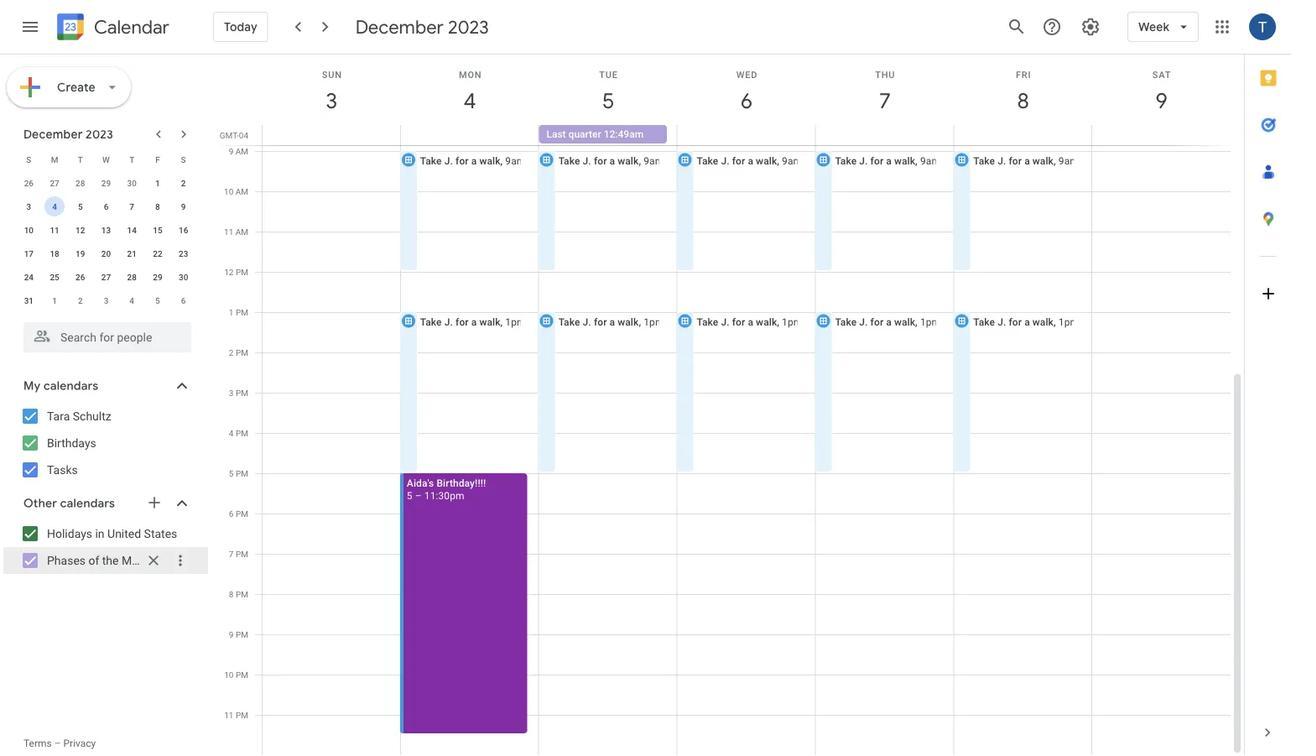 Task type: locate. For each thing, give the bounding box(es) containing it.
2 row from the top
[[16, 171, 196, 195]]

1 vertical spatial 29
[[153, 272, 162, 282]]

26 element
[[70, 267, 90, 287]]

12 pm from the top
[[236, 710, 248, 720]]

row down 13 element
[[16, 242, 196, 265]]

7 down "thu"
[[878, 87, 890, 115]]

1 vertical spatial 28
[[127, 272, 137, 282]]

2 cell from the left
[[401, 125, 539, 145]]

04
[[239, 130, 248, 140]]

7 pm from the top
[[236, 509, 248, 519]]

9 for 9 am
[[229, 146, 234, 156]]

row group containing 26
[[16, 171, 196, 312]]

terms – privacy
[[24, 738, 96, 750]]

2023
[[448, 15, 489, 39], [86, 127, 113, 142]]

27 for november 27 element
[[50, 178, 59, 188]]

5 down 4 pm
[[229, 468, 234, 478]]

1 down 25 "element"
[[52, 295, 57, 306]]

10 for 10 am
[[224, 186, 234, 196]]

0 vertical spatial 27
[[50, 178, 59, 188]]

Search for people text field
[[34, 322, 181, 353]]

2023 up mon
[[448, 15, 489, 39]]

0 horizontal spatial 7
[[130, 201, 134, 212]]

0 vertical spatial 1
[[155, 178, 160, 188]]

26 inside 26 element
[[76, 272, 85, 282]]

1 horizontal spatial s
[[181, 154, 186, 165]]

pm down 9 pm
[[236, 670, 248, 680]]

3 up 10 element
[[26, 201, 31, 212]]

quarter
[[569, 128, 602, 140]]

9
[[1155, 87, 1167, 115], [229, 146, 234, 156], [181, 201, 186, 212], [229, 629, 234, 640]]

9 pm
[[229, 629, 248, 640]]

pm up 1 pm
[[236, 267, 248, 277]]

january 6 element
[[173, 290, 194, 311]]

10
[[224, 186, 234, 196], [24, 225, 34, 235], [224, 670, 234, 680]]

12 inside december 2023 grid
[[76, 225, 85, 235]]

2 s from the left
[[181, 154, 186, 165]]

26
[[24, 178, 34, 188], [76, 272, 85, 282]]

26 inside november 26 element
[[24, 178, 34, 188]]

1 horizontal spatial 8
[[229, 589, 234, 599]]

pm down 8 pm
[[236, 629, 248, 640]]

1 horizontal spatial t
[[129, 154, 134, 165]]

4 down november 27 element
[[52, 201, 57, 212]]

cell down "8" link
[[954, 125, 1092, 145]]

row group
[[16, 171, 196, 312]]

row down 27 element
[[16, 289, 196, 312]]

1 vertical spatial calendars
[[60, 496, 115, 511]]

3 down 27 element
[[104, 295, 109, 306]]

0 horizontal spatial 1
[[52, 295, 57, 306]]

8 up 9 pm
[[229, 589, 234, 599]]

1 pm
[[229, 307, 248, 317]]

1 down 12 pm
[[229, 307, 234, 317]]

december 2023 up m
[[24, 127, 113, 142]]

1 vertical spatial 8
[[155, 201, 160, 212]]

0 horizontal spatial –
[[54, 738, 61, 750]]

2 pm
[[229, 347, 248, 358]]

5 down aida's
[[407, 490, 413, 501]]

t up 'november 30' element at the top
[[129, 154, 134, 165]]

1 vertical spatial december
[[24, 127, 83, 142]]

6 inside wed 6
[[740, 87, 752, 115]]

s up november 26 element
[[26, 154, 31, 165]]

1 down f
[[155, 178, 160, 188]]

1 vertical spatial 7
[[130, 201, 134, 212]]

1 vertical spatial 2
[[78, 295, 83, 306]]

take j. for a walk , 9am down "8" link
[[974, 155, 1079, 167]]

1 vertical spatial december 2023
[[24, 127, 113, 142]]

3 am from the top
[[236, 227, 248, 237]]

pm for 11 pm
[[236, 710, 248, 720]]

11 for 11 pm
[[224, 710, 234, 720]]

5 take j. for a walk , 1pm from the left
[[974, 316, 1079, 328]]

7 down 6 pm
[[229, 549, 234, 559]]

tab list
[[1246, 55, 1292, 709]]

4 pm
[[229, 428, 248, 438]]

cell down 3 link
[[263, 125, 401, 145]]

take j. for a walk , 9am down '7' link
[[835, 155, 941, 167]]

t
[[78, 154, 83, 165], [129, 154, 134, 165]]

2 vertical spatial 2
[[229, 347, 234, 358]]

pm up '2 pm'
[[236, 307, 248, 317]]

my
[[24, 379, 41, 394]]

3 9am from the left
[[782, 155, 803, 167]]

add other calendars image
[[146, 494, 163, 511]]

5 cell from the left
[[954, 125, 1092, 145]]

am for 10 am
[[236, 186, 248, 196]]

pm up 3 pm
[[236, 347, 248, 358]]

pm up 7 pm
[[236, 509, 248, 519]]

1 vertical spatial 10
[[24, 225, 34, 235]]

9 inside sat 9
[[1155, 87, 1167, 115]]

15 element
[[148, 220, 168, 240]]

3 take j. for a walk , 1pm from the left
[[697, 316, 803, 328]]

30 for 'november 30' element at the top
[[127, 178, 137, 188]]

12 pm
[[224, 267, 248, 277]]

11 down 10 am
[[224, 227, 234, 237]]

0 horizontal spatial 26
[[24, 178, 34, 188]]

5 down the tue
[[602, 87, 614, 115]]

9 down sat
[[1155, 87, 1167, 115]]

0 horizontal spatial 2
[[78, 295, 83, 306]]

1 horizontal spatial 29
[[153, 272, 162, 282]]

7
[[878, 87, 890, 115], [130, 201, 134, 212], [229, 549, 234, 559]]

pm down 6 pm
[[236, 549, 248, 559]]

january 1 element
[[45, 290, 65, 311]]

4 down 28 element on the top
[[130, 295, 134, 306]]

31
[[24, 295, 34, 306]]

3 down '2 pm'
[[229, 388, 234, 398]]

2 down 26 element
[[78, 295, 83, 306]]

10 inside december 2023 grid
[[24, 225, 34, 235]]

wed 6
[[737, 69, 758, 115]]

4 down 3 pm
[[229, 428, 234, 438]]

None search field
[[0, 316, 208, 353]]

week button
[[1128, 7, 1199, 47]]

6 down wed
[[740, 87, 752, 115]]

0 horizontal spatial t
[[78, 154, 83, 165]]

8 pm from the top
[[236, 549, 248, 559]]

am down 04
[[236, 146, 248, 156]]

7 down 'november 30' element at the top
[[130, 201, 134, 212]]

1 vertical spatial 26
[[76, 272, 85, 282]]

2 horizontal spatial 1
[[229, 307, 234, 317]]

row up 20 element
[[16, 218, 196, 242]]

walk
[[480, 155, 501, 167], [618, 155, 639, 167], [756, 155, 777, 167], [895, 155, 916, 167], [1033, 155, 1054, 167], [480, 316, 501, 328], [618, 316, 639, 328], [756, 316, 777, 328], [895, 316, 916, 328], [1033, 316, 1054, 328]]

1 vertical spatial 27
[[101, 272, 111, 282]]

8 for 8
[[155, 201, 160, 212]]

4 cell
[[42, 195, 68, 218]]

row containing 26
[[16, 171, 196, 195]]

– right terms
[[54, 738, 61, 750]]

for
[[456, 155, 469, 167], [594, 155, 607, 167], [733, 155, 746, 167], [871, 155, 884, 167], [1009, 155, 1022, 167], [456, 316, 469, 328], [594, 316, 607, 328], [733, 316, 746, 328], [871, 316, 884, 328], [1009, 316, 1022, 328]]

calendar element
[[54, 10, 169, 47]]

1 horizontal spatial 2023
[[448, 15, 489, 39]]

10 up 11 pm
[[224, 670, 234, 680]]

2 up 3 pm
[[229, 347, 234, 358]]

thu
[[876, 69, 896, 80]]

calendar
[[94, 16, 169, 39]]

aida's
[[407, 477, 434, 489]]

3 cell from the left
[[677, 125, 816, 145]]

3 take j. for a walk , 9am from the left
[[697, 155, 803, 167]]

take j. for a walk , 9am down last quarter 12:49am button at top
[[559, 155, 664, 167]]

9 inside row group
[[181, 201, 186, 212]]

moon
[[122, 554, 152, 567]]

1 vertical spatial 1
[[52, 295, 57, 306]]

pm down 10 pm on the left bottom of the page
[[236, 710, 248, 720]]

0 horizontal spatial s
[[26, 154, 31, 165]]

29 element
[[148, 267, 168, 287]]

0 vertical spatial 10
[[224, 186, 234, 196]]

row up 13 element
[[16, 195, 196, 218]]

6 up 7 pm
[[229, 509, 234, 519]]

11 down 10 pm on the left bottom of the page
[[224, 710, 234, 720]]

2 vertical spatial 10
[[224, 670, 234, 680]]

pm for 4 pm
[[236, 428, 248, 438]]

0 horizontal spatial 12
[[76, 225, 85, 235]]

2
[[181, 178, 186, 188], [78, 295, 83, 306], [229, 347, 234, 358]]

5 pm
[[229, 468, 248, 478]]

pm
[[236, 267, 248, 277], [236, 307, 248, 317], [236, 347, 248, 358], [236, 388, 248, 398], [236, 428, 248, 438], [236, 468, 248, 478], [236, 509, 248, 519], [236, 549, 248, 559], [236, 589, 248, 599], [236, 629, 248, 640], [236, 670, 248, 680], [236, 710, 248, 720]]

23
[[179, 248, 188, 259]]

november 26 element
[[19, 173, 39, 193]]

2 am from the top
[[236, 186, 248, 196]]

26 for november 26 element
[[24, 178, 34, 188]]

1 inside january 1 element
[[52, 295, 57, 306]]

,
[[501, 155, 503, 167], [639, 155, 641, 167], [777, 155, 780, 167], [916, 155, 918, 167], [1054, 155, 1056, 167], [501, 316, 503, 328], [639, 316, 641, 328], [777, 316, 780, 328], [916, 316, 918, 328], [1054, 316, 1056, 328]]

cell
[[263, 125, 401, 145], [401, 125, 539, 145], [677, 125, 816, 145], [816, 125, 954, 145], [954, 125, 1092, 145], [1092, 125, 1230, 145]]

3 1pm from the left
[[782, 316, 803, 328]]

6 inside january 6 element
[[181, 295, 186, 306]]

row containing 24
[[16, 265, 196, 289]]

6 pm
[[229, 509, 248, 519]]

9 down gmt-
[[229, 146, 234, 156]]

5 row from the top
[[16, 242, 196, 265]]

6 link
[[728, 81, 766, 120]]

2 t from the left
[[129, 154, 134, 165]]

1 t from the left
[[78, 154, 83, 165]]

2 vertical spatial am
[[236, 227, 248, 237]]

27 down m
[[50, 178, 59, 188]]

1 horizontal spatial december 2023
[[356, 15, 489, 39]]

1 horizontal spatial –
[[415, 490, 422, 501]]

row up november 29 element
[[16, 148, 196, 171]]

am
[[236, 146, 248, 156], [236, 186, 248, 196], [236, 227, 248, 237]]

0 vertical spatial 29
[[101, 178, 111, 188]]

0 vertical spatial 26
[[24, 178, 34, 188]]

row up the january 3 element at top
[[16, 265, 196, 289]]

10 up 11 am
[[224, 186, 234, 196]]

fri
[[1016, 69, 1032, 80]]

8 up 15 element
[[155, 201, 160, 212]]

0 vertical spatial 28
[[76, 178, 85, 188]]

6 cell from the left
[[1092, 125, 1230, 145]]

29 for november 29 element
[[101, 178, 111, 188]]

1 row from the top
[[16, 148, 196, 171]]

sat
[[1153, 69, 1172, 80]]

last quarter 12:49am button
[[539, 125, 667, 144]]

pm for 1 pm
[[236, 307, 248, 317]]

4 pm from the top
[[236, 388, 248, 398]]

12 up 19 on the left top of the page
[[76, 225, 85, 235]]

10 pm from the top
[[236, 629, 248, 640]]

take j. for a walk , 1pm
[[420, 316, 526, 328], [559, 316, 664, 328], [697, 316, 803, 328], [835, 316, 941, 328], [974, 316, 1079, 328]]

– down aida's
[[415, 490, 422, 501]]

9 for 9
[[181, 201, 186, 212]]

26 for 26 element
[[76, 272, 85, 282]]

tue 5
[[600, 69, 618, 115]]

0 vertical spatial 8
[[1017, 87, 1029, 115]]

0 horizontal spatial 28
[[76, 178, 85, 188]]

gmt-04
[[220, 130, 248, 140]]

6
[[740, 87, 752, 115], [104, 201, 109, 212], [181, 295, 186, 306], [229, 509, 234, 519]]

2 horizontal spatial 7
[[878, 87, 890, 115]]

0 horizontal spatial 29
[[101, 178, 111, 188]]

28 right november 27 element
[[76, 178, 85, 188]]

2 take j. for a walk , 9am from the left
[[559, 155, 664, 167]]

2023 up 'w'
[[86, 127, 113, 142]]

7 inside december 2023 grid
[[130, 201, 134, 212]]

birthdays
[[47, 436, 96, 450]]

28 for 28 element on the top
[[127, 272, 137, 282]]

2 horizontal spatial 8
[[1017, 87, 1029, 115]]

1 pm from the top
[[236, 267, 248, 277]]

0 horizontal spatial december
[[24, 127, 83, 142]]

22
[[153, 248, 162, 259]]

birthday!!!!
[[437, 477, 486, 489]]

sat 9
[[1153, 69, 1172, 115]]

january 2 element
[[70, 290, 90, 311]]

december 2023 up mon
[[356, 15, 489, 39]]

5 inside tue 5
[[602, 87, 614, 115]]

7 row from the top
[[16, 289, 196, 312]]

4 down mon
[[463, 87, 475, 115]]

1 vertical spatial 12
[[224, 267, 234, 277]]

10 up '17'
[[24, 225, 34, 235]]

29
[[101, 178, 111, 188], [153, 272, 162, 282]]

13
[[101, 225, 111, 235]]

0 vertical spatial am
[[236, 146, 248, 156]]

31 element
[[19, 290, 39, 311]]

5 pm from the top
[[236, 428, 248, 438]]

1 horizontal spatial 2
[[181, 178, 186, 188]]

21
[[127, 248, 137, 259]]

27 element
[[96, 267, 116, 287]]

28
[[76, 178, 85, 188], [127, 272, 137, 282]]

1 horizontal spatial 7
[[229, 549, 234, 559]]

1 for 1 pm
[[229, 307, 234, 317]]

12 down 11 am
[[224, 267, 234, 277]]

terms
[[24, 738, 52, 750]]

2 vertical spatial 1
[[229, 307, 234, 317]]

4 row from the top
[[16, 218, 196, 242]]

grid containing 3
[[215, 55, 1245, 756]]

1 horizontal spatial 28
[[127, 272, 137, 282]]

1 9am from the left
[[506, 155, 526, 167]]

2 vertical spatial 8
[[229, 589, 234, 599]]

s right f
[[181, 154, 186, 165]]

8 inside december 2023 grid
[[155, 201, 160, 212]]

grid
[[215, 55, 1245, 756]]

1 horizontal spatial december
[[356, 15, 444, 39]]

0 vertical spatial 12
[[76, 225, 85, 235]]

27
[[50, 178, 59, 188], [101, 272, 111, 282]]

cell down 9 link
[[1092, 125, 1230, 145]]

tara schultz
[[47, 409, 111, 423]]

5 9am from the left
[[1059, 155, 1079, 167]]

december
[[356, 15, 444, 39], [24, 127, 83, 142]]

cell down 6 link on the top of page
[[677, 125, 816, 145]]

3
[[325, 87, 337, 115], [26, 201, 31, 212], [104, 295, 109, 306], [229, 388, 234, 398]]

11 pm from the top
[[236, 670, 248, 680]]

row down 'w'
[[16, 171, 196, 195]]

30 for 30 element
[[179, 272, 188, 282]]

row containing 31
[[16, 289, 196, 312]]

27 down 20
[[101, 272, 111, 282]]

11 inside 11 element
[[50, 225, 59, 235]]

7 for 7 pm
[[229, 549, 234, 559]]

4
[[463, 87, 475, 115], [52, 201, 57, 212], [130, 295, 134, 306], [229, 428, 234, 438]]

last
[[547, 128, 566, 140]]

8 down fri
[[1017, 87, 1029, 115]]

pm up 9 pm
[[236, 589, 248, 599]]

main drawer image
[[20, 17, 40, 37]]

take j. for a walk , 9am down last quarter 12:49am row
[[697, 155, 803, 167]]

am up 12 pm
[[236, 227, 248, 237]]

2 pm from the top
[[236, 307, 248, 317]]

9am
[[506, 155, 526, 167], [644, 155, 664, 167], [782, 155, 803, 167], [921, 155, 941, 167], [1059, 155, 1079, 167]]

0 vertical spatial calendars
[[44, 379, 98, 394]]

of
[[89, 554, 99, 567]]

pm down 4 pm
[[236, 468, 248, 478]]

7 link
[[866, 81, 905, 120]]

1 vertical spatial 30
[[179, 272, 188, 282]]

1 horizontal spatial 26
[[76, 272, 85, 282]]

calendars up 'in'
[[60, 496, 115, 511]]

2 vertical spatial 7
[[229, 549, 234, 559]]

9 up 16 element
[[181, 201, 186, 212]]

my calendars button
[[3, 373, 208, 400]]

28 for november 28 'element'
[[76, 178, 85, 188]]

1 inside grid
[[229, 307, 234, 317]]

pm down 3 pm
[[236, 428, 248, 438]]

11 for 11 am
[[224, 227, 234, 237]]

12
[[76, 225, 85, 235], [224, 267, 234, 277]]

2 for january 2 element
[[78, 295, 83, 306]]

1 vertical spatial –
[[54, 738, 61, 750]]

0 vertical spatial 7
[[878, 87, 890, 115]]

2 up 16 element
[[181, 178, 186, 188]]

cell down '7' link
[[816, 125, 954, 145]]

0 horizontal spatial 30
[[127, 178, 137, 188]]

3 pm from the top
[[236, 347, 248, 358]]

december 2023 grid
[[16, 148, 196, 312]]

1 vertical spatial am
[[236, 186, 248, 196]]

29 down 22
[[153, 272, 162, 282]]

26 down 19 on the left top of the page
[[76, 272, 85, 282]]

19 element
[[70, 243, 90, 264]]

1 horizontal spatial 27
[[101, 272, 111, 282]]

28 down 21
[[127, 272, 137, 282]]

1 horizontal spatial 12
[[224, 267, 234, 277]]

am for 11 am
[[236, 227, 248, 237]]

1 horizontal spatial 30
[[179, 272, 188, 282]]

cell down 4 "link"
[[401, 125, 539, 145]]

row containing s
[[16, 148, 196, 171]]

10 for 10
[[24, 225, 34, 235]]

1 am from the top
[[236, 146, 248, 156]]

other calendars
[[24, 496, 115, 511]]

0 vertical spatial –
[[415, 490, 422, 501]]

3 down sun
[[325, 87, 337, 115]]

3 row from the top
[[16, 195, 196, 218]]

6 row from the top
[[16, 265, 196, 289]]

1 vertical spatial 2023
[[86, 127, 113, 142]]

5
[[602, 87, 614, 115], [78, 201, 83, 212], [155, 295, 160, 306], [229, 468, 234, 478], [407, 490, 413, 501]]

0 horizontal spatial 8
[[155, 201, 160, 212]]

9 up 10 pm on the left bottom of the page
[[229, 629, 234, 640]]

30
[[127, 178, 137, 188], [179, 272, 188, 282]]

t up november 28 'element'
[[78, 154, 83, 165]]

29 down 'w'
[[101, 178, 111, 188]]

0 horizontal spatial 27
[[50, 178, 59, 188]]

4 inside mon 4
[[463, 87, 475, 115]]

1 take j. for a walk , 1pm from the left
[[420, 316, 526, 328]]

26 left november 27 element
[[24, 178, 34, 188]]

am down 9 am
[[236, 186, 248, 196]]

privacy link
[[63, 738, 96, 750]]

take j. for a walk , 9am down 4 "link"
[[420, 155, 526, 167]]

0 vertical spatial 30
[[127, 178, 137, 188]]

6 pm from the top
[[236, 468, 248, 478]]

row
[[16, 148, 196, 171], [16, 171, 196, 195], [16, 195, 196, 218], [16, 218, 196, 242], [16, 242, 196, 265], [16, 265, 196, 289], [16, 289, 196, 312]]

1
[[155, 178, 160, 188], [52, 295, 57, 306], [229, 307, 234, 317]]

28 inside 'element'
[[76, 178, 85, 188]]

1pm
[[506, 316, 526, 328], [644, 316, 664, 328], [782, 316, 803, 328], [921, 316, 941, 328], [1059, 316, 1079, 328]]

3 inside sun 3
[[325, 87, 337, 115]]

calendars up tara schultz
[[44, 379, 98, 394]]

11 up the 18
[[50, 225, 59, 235]]

30 right november 29 element
[[127, 178, 137, 188]]

pm down '2 pm'
[[236, 388, 248, 398]]

0 horizontal spatial 2023
[[86, 127, 113, 142]]

6 down 30 element
[[181, 295, 186, 306]]

today button
[[213, 7, 268, 47]]

calendars
[[44, 379, 98, 394], [60, 496, 115, 511]]

9 pm from the top
[[236, 589, 248, 599]]

2 horizontal spatial 2
[[229, 347, 234, 358]]

30 down 23
[[179, 272, 188, 282]]



Task type: describe. For each thing, give the bounding box(es) containing it.
tue
[[600, 69, 618, 80]]

12 element
[[70, 220, 90, 240]]

5 inside aida's birthday!!!! 5 – 11:30pm
[[407, 490, 413, 501]]

thu 7
[[876, 69, 896, 115]]

create button
[[7, 67, 131, 107]]

8 pm
[[229, 589, 248, 599]]

5 down november 28 'element'
[[78, 201, 83, 212]]

settings menu image
[[1081, 17, 1101, 37]]

november 30 element
[[122, 173, 142, 193]]

20
[[101, 248, 111, 259]]

8 link
[[1004, 81, 1043, 120]]

29 for 29 element
[[153, 272, 162, 282]]

0 vertical spatial december 2023
[[356, 15, 489, 39]]

5 link
[[589, 81, 628, 120]]

19
[[76, 248, 85, 259]]

10 element
[[19, 220, 39, 240]]

3 pm
[[229, 388, 248, 398]]

24 element
[[19, 267, 39, 287]]

week
[[1139, 19, 1170, 34]]

14
[[127, 225, 137, 235]]

privacy
[[63, 738, 96, 750]]

1 s from the left
[[26, 154, 31, 165]]

pm for 12 pm
[[236, 267, 248, 277]]

12:49am
[[604, 128, 644, 140]]

0 vertical spatial 2
[[181, 178, 186, 188]]

0 vertical spatial december
[[356, 15, 444, 39]]

november 27 element
[[45, 173, 65, 193]]

am for 9 am
[[236, 146, 248, 156]]

11 am
[[224, 227, 248, 237]]

pm for 5 pm
[[236, 468, 248, 478]]

row containing 10
[[16, 218, 196, 242]]

f
[[155, 154, 160, 165]]

9 am
[[229, 146, 248, 156]]

4 take j. for a walk , 1pm from the left
[[835, 316, 941, 328]]

the
[[102, 554, 119, 567]]

fri 8
[[1016, 69, 1032, 115]]

pm for 2 pm
[[236, 347, 248, 358]]

in
[[95, 527, 105, 541]]

5 1pm from the left
[[1059, 316, 1079, 328]]

calendars for my calendars
[[44, 379, 98, 394]]

11 for 11
[[50, 225, 59, 235]]

11 element
[[45, 220, 65, 240]]

20 element
[[96, 243, 116, 264]]

30 element
[[173, 267, 194, 287]]

17 element
[[19, 243, 39, 264]]

1 cell from the left
[[263, 125, 401, 145]]

w
[[102, 154, 110, 165]]

23 element
[[173, 243, 194, 264]]

today
[[224, 19, 257, 34]]

4 link
[[451, 81, 490, 120]]

4 cell from the left
[[816, 125, 954, 145]]

january 4 element
[[122, 290, 142, 311]]

november 28 element
[[70, 173, 90, 193]]

calendars for other calendars
[[60, 496, 115, 511]]

holidays
[[47, 527, 92, 541]]

3 link
[[313, 81, 351, 120]]

pm for 6 pm
[[236, 509, 248, 519]]

7 for 7
[[130, 201, 134, 212]]

14 element
[[122, 220, 142, 240]]

9 link
[[1143, 81, 1181, 120]]

10 for 10 pm
[[224, 670, 234, 680]]

other
[[24, 496, 57, 511]]

pm for 3 pm
[[236, 388, 248, 398]]

m
[[51, 154, 58, 165]]

november 29 element
[[96, 173, 116, 193]]

16 element
[[173, 220, 194, 240]]

4 9am from the left
[[921, 155, 941, 167]]

28 element
[[122, 267, 142, 287]]

sun 3
[[322, 69, 342, 115]]

1 for january 1 element
[[52, 295, 57, 306]]

4 inside cell
[[52, 201, 57, 212]]

united
[[107, 527, 141, 541]]

17
[[24, 248, 34, 259]]

18
[[50, 248, 59, 259]]

my calendars
[[24, 379, 98, 394]]

wed
[[737, 69, 758, 80]]

holidays in united states
[[47, 527, 177, 541]]

10 pm
[[224, 670, 248, 680]]

10 am
[[224, 186, 248, 196]]

4 1pm from the left
[[921, 316, 941, 328]]

11 pm
[[224, 710, 248, 720]]

schultz
[[73, 409, 111, 423]]

aida's birthday!!!! 5 – 11:30pm
[[407, 477, 486, 501]]

my calendars list
[[3, 403, 208, 483]]

calendar heading
[[91, 16, 169, 39]]

phases of the moon
[[47, 554, 152, 567]]

5 down 29 element
[[155, 295, 160, 306]]

phases
[[47, 554, 86, 567]]

8 inside fri 8
[[1017, 87, 1029, 115]]

january 3 element
[[96, 290, 116, 311]]

2 9am from the left
[[644, 155, 664, 167]]

6 down november 29 element
[[104, 201, 109, 212]]

9 for 9 pm
[[229, 629, 234, 640]]

row containing 17
[[16, 242, 196, 265]]

11:30pm
[[425, 490, 465, 501]]

2 take j. for a walk , 1pm from the left
[[559, 316, 664, 328]]

tasks
[[47, 463, 78, 477]]

1 1pm from the left
[[506, 316, 526, 328]]

25 element
[[45, 267, 65, 287]]

1 horizontal spatial 1
[[155, 178, 160, 188]]

12 for 12
[[76, 225, 85, 235]]

create
[[57, 80, 96, 95]]

other calendars list
[[3, 520, 208, 574]]

tara
[[47, 409, 70, 423]]

5 take j. for a walk , 9am from the left
[[974, 155, 1079, 167]]

mon 4
[[459, 69, 482, 115]]

terms link
[[24, 738, 52, 750]]

0 vertical spatial 2023
[[448, 15, 489, 39]]

– inside aida's birthday!!!! 5 – 11:30pm
[[415, 490, 422, 501]]

sun
[[322, 69, 342, 80]]

states
[[144, 527, 177, 541]]

pm for 8 pm
[[236, 589, 248, 599]]

pm for 7 pm
[[236, 549, 248, 559]]

18 element
[[45, 243, 65, 264]]

24
[[24, 272, 34, 282]]

4 take j. for a walk , 9am from the left
[[835, 155, 941, 167]]

0 horizontal spatial december 2023
[[24, 127, 113, 142]]

1 take j. for a walk , 9am from the left
[[420, 155, 526, 167]]

15
[[153, 225, 162, 235]]

last quarter 12:49am row
[[255, 125, 1245, 145]]

january 5 element
[[148, 290, 168, 311]]

13 element
[[96, 220, 116, 240]]

7 inside thu 7
[[878, 87, 890, 115]]

25
[[50, 272, 59, 282]]

row containing 3
[[16, 195, 196, 218]]

2 for 2 pm
[[229, 347, 234, 358]]

22 element
[[148, 243, 168, 264]]

16
[[179, 225, 188, 235]]

7 pm
[[229, 549, 248, 559]]

phases of the moon list item
[[3, 547, 208, 574]]

last quarter 12:49am
[[547, 128, 644, 140]]

2 1pm from the left
[[644, 316, 664, 328]]

mon
[[459, 69, 482, 80]]

pm for 10 pm
[[236, 670, 248, 680]]

21 element
[[122, 243, 142, 264]]

other calendars button
[[3, 490, 208, 517]]

gmt-
[[220, 130, 239, 140]]

27 for 27 element
[[101, 272, 111, 282]]

pm for 9 pm
[[236, 629, 248, 640]]

8 for 8 pm
[[229, 589, 234, 599]]

12 for 12 pm
[[224, 267, 234, 277]]



Task type: vqa. For each thing, say whether or not it's contained in the screenshot.


